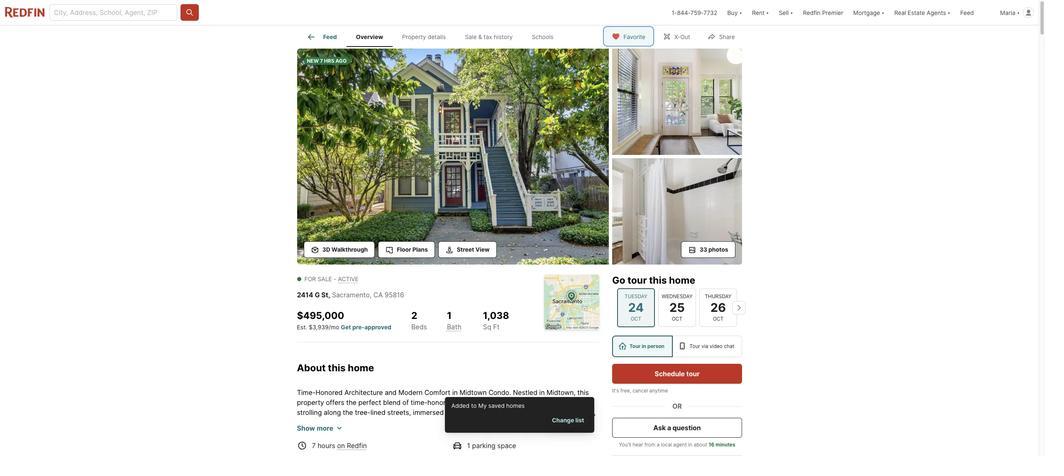 Task type: locate. For each thing, give the bounding box(es) containing it.
3 ▾ from the left
[[791, 9, 794, 16]]

list box
[[612, 336, 743, 357]]

from
[[645, 442, 656, 448]]

1 vertical spatial 1,038
[[311, 418, 328, 426]]

the up square
[[343, 408, 353, 416]]

1 vertical spatial the
[[343, 408, 353, 416]]

an
[[457, 418, 464, 426]]

while
[[435, 448, 452, 456]]

1 oct from the left
[[631, 316, 642, 322]]

tour left person
[[630, 343, 641, 349]]

1
[[447, 310, 452, 322], [559, 408, 562, 416], [468, 441, 471, 450]]

1 horizontal spatial 1,038
[[483, 310, 510, 322]]

approved
[[365, 323, 392, 331]]

sell ▾ button
[[780, 0, 794, 25]]

oct for 25
[[672, 316, 683, 322]]

1 horizontal spatial this
[[578, 388, 589, 396]]

▾ right the buy
[[740, 9, 743, 16]]

history down welcoming
[[412, 448, 433, 456]]

blend
[[383, 398, 401, 406]]

and up kitchen
[[297, 418, 309, 426]]

, left ca
[[370, 291, 372, 299]]

▾ right agents
[[948, 9, 951, 16]]

2 ▾ from the left
[[767, 9, 770, 16]]

7 inside 'link'
[[320, 58, 323, 64]]

schools
[[532, 33, 554, 40]]

2 horizontal spatial oct
[[713, 316, 724, 322]]

favorite button
[[605, 28, 653, 45]]

list box containing tour in person
[[612, 336, 743, 357]]

a right ask
[[668, 424, 671, 432]]

ask a question
[[654, 424, 701, 432]]

1 horizontal spatial 2
[[518, 408, 522, 416]]

to down coat
[[322, 448, 328, 456]]

oct down 26
[[713, 316, 724, 322]]

anytime
[[650, 388, 668, 394]]

is
[[576, 438, 581, 446]]

3d
[[323, 246, 331, 253]]

0 horizontal spatial tour
[[630, 343, 641, 349]]

oct inside wednesday 25 oct
[[672, 316, 683, 322]]

oct down 25
[[672, 316, 683, 322]]

1 vertical spatial 2
[[518, 408, 522, 416]]

tour in person option
[[612, 336, 673, 357]]

0 vertical spatial redfin
[[804, 9, 821, 16]]

g
[[315, 291, 320, 299]]

tour left via at the bottom of the page
[[690, 343, 700, 349]]

back
[[441, 438, 456, 446]]

out
[[681, 33, 691, 40]]

sale & tax history tab
[[456, 27, 523, 47]]

you'll left the hear
[[619, 442, 632, 448]]

1 for 1 parking space
[[468, 441, 471, 450]]

1,038 inside "time-honored architecture and modern comfort in midtown condo. nestled in midtown, this property offers the perfect blend of time-honored architecture and modern comfort. you'll love strolling along the tree-lined streets, immersed in historic charm. with 2 bedrooms, 1 bathroom, and 1,038 square feet of space, tall ceilings create an airy atmosphere.    the character rich kitchen remodel and refinished floors add warmth to every step. other recent upgrades include a fresh coat of interior paint and a welcoming back deck/patio for relaxed evenings. this is your chance to own a piece of midtown's history while enjoying the conveniences of urban living."
[[311, 418, 328, 426]]

this up wednesday
[[649, 275, 667, 286]]

tour for schedule
[[687, 370, 700, 378]]

1 horizontal spatial 7
[[320, 58, 323, 64]]

1 up change
[[559, 408, 562, 416]]

26
[[711, 300, 726, 315]]

2 vertical spatial this
[[578, 388, 589, 396]]

1 tour from the left
[[630, 343, 641, 349]]

redfin right on
[[347, 441, 367, 450]]

1 ▾ from the left
[[740, 9, 743, 16]]

0 horizontal spatial 1
[[447, 310, 452, 322]]

share
[[720, 33, 735, 40]]

in
[[642, 343, 647, 349], [453, 388, 458, 396], [540, 388, 545, 396], [446, 408, 452, 416], [689, 442, 693, 448]]

of down modern
[[403, 398, 409, 406]]

0 vertical spatial 1
[[447, 310, 452, 322]]

▾ inside mortgage ▾ dropdown button
[[882, 9, 885, 16]]

of up "own"
[[336, 438, 343, 446]]

wednesday 25 oct
[[662, 293, 693, 322]]

tour
[[628, 275, 647, 286], [687, 370, 700, 378]]

tour in person
[[630, 343, 665, 349]]

▾ right rent
[[767, 9, 770, 16]]

2 oct from the left
[[672, 316, 683, 322]]

tour via video chat
[[690, 343, 735, 349]]

buy ▾ button
[[723, 0, 748, 25]]

bathroom,
[[564, 408, 596, 416]]

1 horizontal spatial tour
[[687, 370, 700, 378]]

1 horizontal spatial tour
[[690, 343, 700, 349]]

0 horizontal spatial ,
[[329, 291, 331, 299]]

refinished
[[363, 428, 394, 436]]

33
[[700, 246, 708, 253]]

schedule tour button
[[612, 364, 743, 384]]

2 horizontal spatial 1
[[559, 408, 562, 416]]

tuesday
[[625, 293, 648, 299]]

bath link
[[447, 323, 462, 331]]

historic
[[453, 408, 476, 416]]

/mo
[[329, 323, 340, 331]]

0 vertical spatial feed
[[961, 9, 975, 16]]

▾ inside rent ▾ dropdown button
[[767, 9, 770, 16]]

1 horizontal spatial to
[[455, 428, 462, 436]]

a right from
[[657, 442, 660, 448]]

5 ▾ from the left
[[948, 9, 951, 16]]

1,038 up the ft
[[483, 310, 510, 322]]

0 horizontal spatial feed
[[323, 33, 337, 40]]

redfin left premier
[[804, 9, 821, 16]]

rent
[[753, 9, 765, 16]]

oct
[[631, 316, 642, 322], [672, 316, 683, 322], [713, 316, 724, 322]]

, right g on the bottom left
[[329, 291, 331, 299]]

in up create
[[446, 408, 452, 416]]

▾ for mortgage ▾
[[882, 9, 885, 16]]

1 horizontal spatial you'll
[[619, 442, 632, 448]]

you'll up bathroom,
[[563, 398, 580, 406]]

midtown
[[460, 388, 487, 396]]

2 horizontal spatial to
[[472, 402, 477, 409]]

time-honored architecture and modern comfort in midtown condo. nestled in midtown, this property offers the perfect blend of time-honored architecture and modern comfort. you'll love strolling along the tree-lined streets, immersed in historic charm. with 2 bedrooms, 1 bathroom, and 1,038 square feet of space, tall ceilings create an airy atmosphere.    the character rich kitchen remodel and refinished floors add warmth to every step. other recent upgrades include a fresh coat of interior paint and a welcoming back deck/patio for relaxed evenings. this is your chance to own a piece of midtown's history while enjoying the conveniences of urban living.
[[297, 388, 597, 456]]

0 vertical spatial you'll
[[563, 398, 580, 406]]

1 horizontal spatial oct
[[672, 316, 683, 322]]

lined
[[371, 408, 386, 416]]

&
[[479, 33, 482, 40]]

2 tour from the left
[[690, 343, 700, 349]]

tab list
[[297, 25, 570, 47]]

map entry image
[[544, 275, 600, 330]]

property details
[[403, 33, 446, 40]]

and
[[385, 388, 397, 396], [495, 398, 507, 406], [297, 418, 309, 426], [349, 428, 361, 436], [386, 438, 398, 446]]

▾ inside sell ▾ dropdown button
[[791, 9, 794, 16]]

0 horizontal spatial 7
[[312, 441, 316, 450]]

strolling
[[297, 408, 322, 416]]

0 horizontal spatial 1,038
[[311, 418, 328, 426]]

oct inside thursday 26 oct
[[713, 316, 724, 322]]

history right tax
[[494, 33, 513, 40]]

about this home
[[297, 362, 374, 374]]

1 horizontal spatial 1
[[468, 441, 471, 450]]

history inside tab
[[494, 33, 513, 40]]

floor plans button
[[378, 241, 435, 258]]

0 horizontal spatial to
[[322, 448, 328, 456]]

est.
[[297, 323, 307, 331]]

new 7 hrs ago link
[[297, 49, 609, 266]]

sale
[[318, 275, 332, 282]]

feed up hrs at the left
[[323, 33, 337, 40]]

this
[[561, 438, 574, 446]]

buy ▾
[[728, 9, 743, 16]]

0 horizontal spatial oct
[[631, 316, 642, 322]]

None button
[[617, 288, 655, 327], [659, 289, 696, 327], [700, 289, 738, 327], [617, 288, 655, 327], [659, 289, 696, 327], [700, 289, 738, 327]]

1 vertical spatial feed
[[323, 33, 337, 40]]

home up architecture
[[348, 362, 374, 374]]

▾ right maria
[[1018, 9, 1021, 16]]

0 horizontal spatial tour
[[628, 275, 647, 286]]

a down floors
[[400, 438, 404, 446]]

1 vertical spatial home
[[348, 362, 374, 374]]

condo.
[[489, 388, 512, 396]]

history inside "time-honored architecture and modern comfort in midtown condo. nestled in midtown, this property offers the perfect blend of time-honored architecture and modern comfort. you'll love strolling along the tree-lined streets, immersed in historic charm. with 2 bedrooms, 1 bathroom, and 1,038 square feet of space, tall ceilings create an airy atmosphere.    the character rich kitchen remodel and refinished floors add warmth to every step. other recent upgrades include a fresh coat of interior paint and a welcoming back deck/patio for relaxed evenings. this is your chance to own a piece of midtown's history while enjoying the conveniences of urban living."
[[412, 448, 433, 456]]

0 vertical spatial tour
[[628, 275, 647, 286]]

2 vertical spatial 1
[[468, 441, 471, 450]]

1 horizontal spatial home
[[669, 275, 696, 286]]

6 ▾ from the left
[[1018, 9, 1021, 16]]

2 down the modern
[[518, 408, 522, 416]]

0 horizontal spatial redfin
[[347, 441, 367, 450]]

1 horizontal spatial redfin
[[804, 9, 821, 16]]

7 left the hours on the bottom of page
[[312, 441, 316, 450]]

1 vertical spatial 7
[[312, 441, 316, 450]]

of down evenings. at right
[[539, 448, 545, 456]]

tour for tour via video chat
[[690, 343, 700, 349]]

step.
[[483, 428, 498, 436]]

3 oct from the left
[[713, 316, 724, 322]]

overview
[[356, 33, 383, 40]]

oct inside tuesday 24 oct
[[631, 316, 642, 322]]

tour inside 'button'
[[687, 370, 700, 378]]

alert containing added to my saved homes
[[445, 397, 595, 433]]

sale
[[465, 33, 477, 40]]

▾ right sell at the top
[[791, 9, 794, 16]]

▾ for rent ▾
[[767, 9, 770, 16]]

home up wednesday
[[669, 275, 696, 286]]

1,038 down the strolling at the left bottom of the page
[[311, 418, 328, 426]]

the up tree-
[[346, 398, 357, 406]]

sacramento
[[332, 291, 370, 299]]

2414 g st, sacramento, ca 95816 image
[[297, 49, 609, 265], [612, 49, 743, 155], [612, 158, 743, 265]]

2 inside 2 beds
[[412, 310, 418, 322]]

1 horizontal spatial history
[[494, 33, 513, 40]]

architecture
[[456, 398, 494, 406]]

honored
[[428, 398, 454, 406]]

0 horizontal spatial you'll
[[563, 398, 580, 406]]

in inside option
[[642, 343, 647, 349]]

street view
[[457, 246, 490, 253]]

living.
[[567, 448, 585, 456]]

this right about
[[328, 362, 346, 374]]

share button
[[701, 28, 743, 45]]

to
[[472, 402, 477, 409], [455, 428, 462, 436], [322, 448, 328, 456]]

ago
[[336, 58, 347, 64]]

this up love
[[578, 388, 589, 396]]

and up midtown's
[[386, 438, 398, 446]]

0 vertical spatial 7
[[320, 58, 323, 64]]

95816
[[385, 291, 404, 299]]

1 vertical spatial history
[[412, 448, 433, 456]]

tour for go
[[628, 275, 647, 286]]

you'll hear from a local agent in about 16 minutes
[[619, 442, 736, 448]]

to down an
[[455, 428, 462, 436]]

1 up bath link
[[447, 310, 452, 322]]

a right "own"
[[345, 448, 349, 456]]

2 , from the left
[[370, 291, 372, 299]]

0 horizontal spatial home
[[348, 362, 374, 374]]

in up comfort.
[[540, 388, 545, 396]]

$495,000 est. $3,939 /mo get pre-approved
[[297, 310, 392, 331]]

1 inside 1 bath
[[447, 310, 452, 322]]

1 vertical spatial this
[[328, 362, 346, 374]]

the down the deck/patio
[[482, 448, 492, 456]]

submit search image
[[186, 8, 194, 17]]

1 vertical spatial tour
[[687, 370, 700, 378]]

1 for 1 bath
[[447, 310, 452, 322]]

welcoming
[[406, 438, 439, 446]]

0 vertical spatial history
[[494, 33, 513, 40]]

2 horizontal spatial this
[[649, 275, 667, 286]]

it's free, cancel anytime
[[612, 388, 668, 394]]

1 vertical spatial redfin
[[347, 441, 367, 450]]

0 vertical spatial 2
[[412, 310, 418, 322]]

piece
[[351, 448, 368, 456]]

chance
[[297, 448, 320, 456]]

parking
[[472, 441, 496, 450]]

7732
[[704, 9, 718, 16]]

feed right agents
[[961, 9, 975, 16]]

alert
[[445, 397, 595, 433]]

property
[[403, 33, 426, 40]]

coat
[[321, 438, 335, 446]]

0 horizontal spatial 2
[[412, 310, 418, 322]]

in left person
[[642, 343, 647, 349]]

1 vertical spatial 1
[[559, 408, 562, 416]]

▾ right mortgage at the right
[[882, 9, 885, 16]]

to left my on the bottom left of the page
[[472, 402, 477, 409]]

tour up tuesday
[[628, 275, 647, 286]]

of down the paint
[[370, 448, 376, 456]]

4 ▾ from the left
[[882, 9, 885, 16]]

0 horizontal spatial history
[[412, 448, 433, 456]]

evenings.
[[529, 438, 559, 446]]

character
[[535, 418, 565, 426]]

cancel
[[633, 388, 648, 394]]

2 up beds
[[412, 310, 418, 322]]

▾ inside buy ▾ dropdown button
[[740, 9, 743, 16]]

free,
[[621, 388, 632, 394]]

local
[[661, 442, 672, 448]]

,
[[329, 291, 331, 299], [370, 291, 372, 299]]

tour right schedule
[[687, 370, 700, 378]]

7 left hrs at the left
[[320, 58, 323, 64]]

st
[[322, 291, 329, 299]]

and up interior
[[349, 428, 361, 436]]

oct down 24
[[631, 316, 642, 322]]

nestled
[[513, 388, 538, 396]]

hear
[[633, 442, 643, 448]]

details
[[428, 33, 446, 40]]

the
[[346, 398, 357, 406], [343, 408, 353, 416], [482, 448, 492, 456]]

comfort
[[425, 388, 451, 396]]

2 vertical spatial the
[[482, 448, 492, 456]]

beds
[[412, 323, 427, 331]]

1 horizontal spatial ,
[[370, 291, 372, 299]]

1 down the every
[[468, 441, 471, 450]]

1 horizontal spatial feed
[[961, 9, 975, 16]]



Task type: describe. For each thing, give the bounding box(es) containing it.
about
[[694, 442, 708, 448]]

ceilings
[[409, 418, 433, 426]]

3d walkthrough
[[323, 246, 368, 253]]

floors
[[396, 428, 414, 436]]

1 vertical spatial to
[[455, 428, 462, 436]]

next image
[[733, 301, 746, 314]]

modern
[[399, 388, 423, 396]]

0 vertical spatial 1,038
[[483, 310, 510, 322]]

1 , from the left
[[329, 291, 331, 299]]

real estate agents ▾
[[895, 9, 951, 16]]

16
[[709, 442, 715, 448]]

tree-
[[355, 408, 371, 416]]

get
[[341, 323, 351, 331]]

property details tab
[[393, 27, 456, 47]]

tour via video chat option
[[673, 336, 743, 357]]

upgrades
[[542, 428, 572, 436]]

include
[[574, 428, 596, 436]]

x-
[[675, 33, 681, 40]]

ft
[[494, 323, 500, 331]]

redfin inside button
[[804, 9, 821, 16]]

tour for tour in person
[[630, 343, 641, 349]]

enjoying
[[454, 448, 480, 456]]

of right feet at the left of the page
[[367, 418, 374, 426]]

759-
[[691, 9, 704, 16]]

0 vertical spatial this
[[649, 275, 667, 286]]

added
[[452, 402, 470, 409]]

1-844-759-7732 link
[[672, 9, 718, 16]]

immersed
[[413, 408, 444, 416]]

bath
[[447, 323, 462, 331]]

buy ▾ button
[[728, 0, 743, 25]]

2414
[[297, 291, 313, 299]]

for
[[493, 438, 502, 446]]

0 horizontal spatial this
[[328, 362, 346, 374]]

plans
[[413, 246, 428, 253]]

agent
[[674, 442, 687, 448]]

▾ for sell ▾
[[791, 9, 794, 16]]

sell ▾ button
[[775, 0, 799, 25]]

in up added
[[453, 388, 458, 396]]

a inside button
[[668, 424, 671, 432]]

2 inside "time-honored architecture and modern comfort in midtown condo. nestled in midtown, this property offers the perfect blend of time-honored architecture and modern comfort. you'll love strolling along the tree-lined streets, immersed in historic charm. with 2 bedrooms, 1 bathroom, and 1,038 square feet of space, tall ceilings create an airy atmosphere.    the character rich kitchen remodel and refinished floors add warmth to every step. other recent upgrades include a fresh coat of interior paint and a welcoming back deck/patio for relaxed evenings. this is your chance to own a piece of midtown's history while enjoying the conveniences of urban living."
[[518, 408, 522, 416]]

urban
[[547, 448, 565, 456]]

2 vertical spatial to
[[322, 448, 328, 456]]

and up blend
[[385, 388, 397, 396]]

0 vertical spatial to
[[472, 402, 477, 409]]

mortgage ▾
[[854, 9, 885, 16]]

every
[[464, 428, 481, 436]]

estate
[[908, 9, 926, 16]]

create
[[435, 418, 455, 426]]

wednesday
[[662, 293, 693, 299]]

1,038 sq ft
[[483, 310, 510, 331]]

oct for 24
[[631, 316, 642, 322]]

video
[[710, 343, 723, 349]]

space
[[498, 441, 517, 450]]

▾ inside the real estate agents ▾ link
[[948, 9, 951, 16]]

feed inside button
[[961, 9, 975, 16]]

on
[[337, 441, 345, 450]]

tab list containing feed
[[297, 25, 570, 47]]

0 vertical spatial home
[[669, 275, 696, 286]]

rent ▾ button
[[748, 0, 775, 25]]

show more button
[[297, 423, 342, 433]]

rent ▾
[[753, 9, 770, 16]]

sell
[[780, 9, 789, 16]]

show more
[[297, 424, 334, 432]]

1-
[[672, 9, 678, 16]]

own
[[330, 448, 343, 456]]

schools tab
[[523, 27, 564, 47]]

or
[[673, 402, 682, 410]]

space,
[[375, 418, 396, 426]]

real
[[895, 9, 907, 16]]

rich
[[567, 418, 578, 426]]

overview tab
[[347, 27, 393, 47]]

warmth
[[430, 428, 453, 436]]

schedule tour
[[655, 370, 700, 378]]

1 vertical spatial you'll
[[619, 442, 632, 448]]

square
[[330, 418, 351, 426]]

this inside "time-honored architecture and modern comfort in midtown condo. nestled in midtown, this property offers the perfect blend of time-honored architecture and modern comfort. you'll love strolling along the tree-lined streets, immersed in historic charm. with 2 bedrooms, 1 bathroom, and 1,038 square feet of space, tall ceilings create an airy atmosphere.    the character rich kitchen remodel and refinished floors add warmth to every step. other recent upgrades include a fresh coat of interior paint and a welcoming back deck/patio for relaxed evenings. this is your chance to own a piece of midtown's history while enjoying the conveniences of urban living."
[[578, 388, 589, 396]]

kitchen
[[297, 428, 320, 436]]

more
[[317, 424, 334, 432]]

minutes
[[716, 442, 736, 448]]

3d walkthrough button
[[304, 241, 375, 258]]

City, Address, School, Agent, ZIP search field
[[49, 4, 177, 21]]

added to my saved homes
[[452, 402, 525, 409]]

redfin premier button
[[799, 0, 849, 25]]

change list button
[[549, 412, 588, 428]]

0 vertical spatial the
[[346, 398, 357, 406]]

time-
[[411, 398, 428, 406]]

conveniences
[[494, 448, 537, 456]]

comfort.
[[535, 398, 562, 406]]

streets,
[[388, 408, 411, 416]]

▾ for buy ▾
[[740, 9, 743, 16]]

it's
[[612, 388, 619, 394]]

modern
[[509, 398, 533, 406]]

▾ for maria ▾
[[1018, 9, 1021, 16]]

add
[[416, 428, 428, 436]]

tuesday 24 oct
[[625, 293, 648, 322]]

sale & tax history
[[465, 33, 513, 40]]

perfect
[[359, 398, 382, 406]]

1 inside "time-honored architecture and modern comfort in midtown condo. nestled in midtown, this property offers the perfect blend of time-honored architecture and modern comfort. you'll love strolling along the tree-lined streets, immersed in historic charm. with 2 bedrooms, 1 bathroom, and 1,038 square feet of space, tall ceilings create an airy atmosphere.    the character rich kitchen remodel and refinished floors add warmth to every step. other recent upgrades include a fresh coat of interior paint and a welcoming back deck/patio for relaxed evenings. this is your chance to own a piece of midtown's history while enjoying the conveniences of urban living."
[[559, 408, 562, 416]]

fresh
[[303, 438, 319, 446]]

real estate agents ▾ link
[[895, 0, 951, 25]]

1 bath
[[447, 310, 462, 331]]

homes
[[507, 402, 525, 409]]

maria
[[1001, 9, 1016, 16]]

new 7 hrs ago
[[307, 58, 347, 64]]

deck/patio
[[458, 438, 492, 446]]

for
[[305, 275, 316, 282]]

and down condo.
[[495, 398, 507, 406]]

agents
[[927, 9, 947, 16]]

about
[[297, 362, 326, 374]]

33 photos
[[700, 246, 729, 253]]

oct for 26
[[713, 316, 724, 322]]

feet
[[353, 418, 365, 426]]

a left fresh
[[297, 438, 301, 446]]

844-
[[678, 9, 691, 16]]

in right agent at bottom
[[689, 442, 693, 448]]

you'll inside "time-honored architecture and modern comfort in midtown condo. nestled in midtown, this property offers the perfect blend of time-honored architecture and modern comfort. you'll love strolling along the tree-lined streets, immersed in historic charm. with 2 bedrooms, 1 bathroom, and 1,038 square feet of space, tall ceilings create an airy atmosphere.    the character rich kitchen remodel and refinished floors add warmth to every step. other recent upgrades include a fresh coat of interior paint and a welcoming back deck/patio for relaxed evenings. this is your chance to own a piece of midtown's history while enjoying the conveniences of urban living."
[[563, 398, 580, 406]]

street
[[457, 246, 474, 253]]



Task type: vqa. For each thing, say whether or not it's contained in the screenshot.
the "chance" on the bottom
yes



